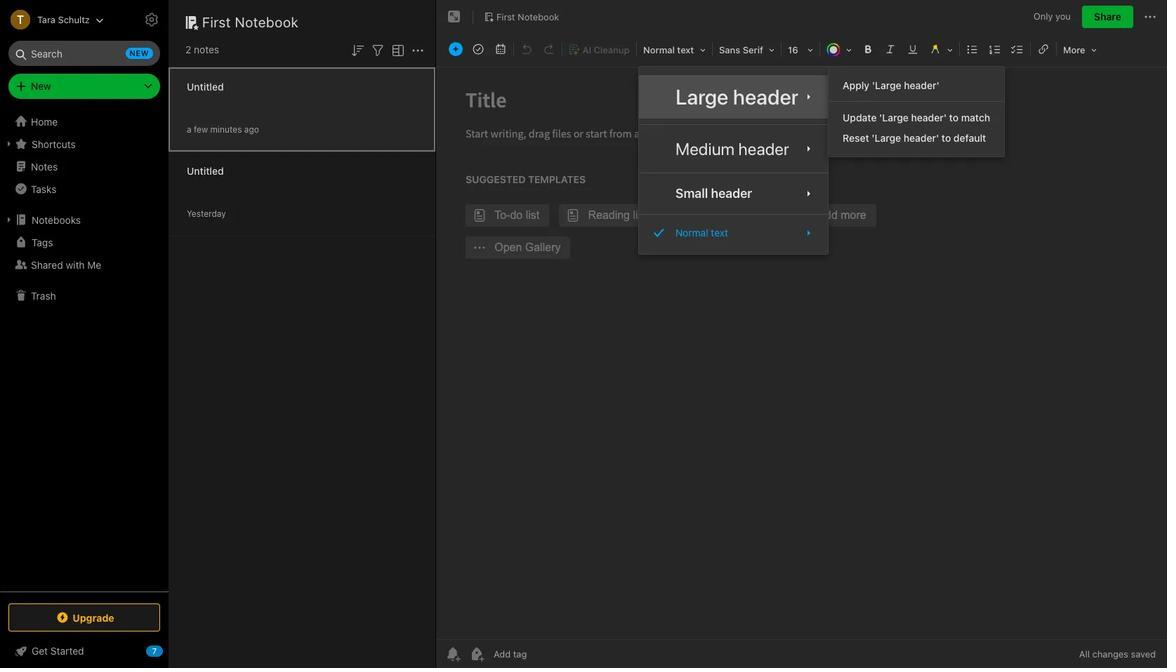 Task type: vqa. For each thing, say whether or not it's contained in the screenshot.
100
no



Task type: describe. For each thing, give the bounding box(es) containing it.
new search field
[[18, 41, 153, 66]]

More field
[[1058, 39, 1102, 60]]

to for match
[[949, 112, 959, 124]]

expand note image
[[446, 8, 463, 25]]

started
[[50, 645, 84, 657]]

upgrade button
[[8, 604, 160, 632]]

reset 'large header' to default
[[843, 132, 986, 144]]

medium header
[[676, 139, 789, 159]]

new button
[[8, 74, 160, 99]]

home
[[31, 116, 58, 127]]

normal text link
[[639, 221, 828, 245]]

changes
[[1092, 649, 1128, 660]]

0 horizontal spatial first
[[202, 14, 231, 30]]

first inside 'first notebook' button
[[496, 11, 515, 22]]

ago
[[244, 124, 259, 134]]

tara schultz
[[37, 14, 90, 25]]

0 horizontal spatial notebook
[[235, 14, 299, 30]]

tasks button
[[0, 178, 168, 200]]

first notebook button
[[479, 7, 564, 27]]

expand notebooks image
[[4, 214, 15, 225]]

2
[[185, 44, 191, 55]]

yesterday
[[187, 208, 226, 219]]

large header link
[[639, 75, 828, 119]]

notes
[[31, 160, 58, 172]]

insert link image
[[1034, 39, 1053, 59]]

task image
[[468, 39, 488, 59]]

Font color field
[[822, 39, 857, 60]]

Highlight field
[[924, 39, 958, 60]]

numbered list image
[[985, 39, 1005, 59]]

dropdown list menu containing large header
[[639, 75, 828, 245]]

note window element
[[436, 0, 1167, 669]]

trash
[[31, 290, 56, 302]]

update
[[843, 112, 877, 124]]

Note Editor text field
[[436, 67, 1167, 640]]

calendar event image
[[491, 39, 511, 59]]

1 vertical spatial normal text
[[676, 227, 728, 239]]

underline image
[[903, 39, 923, 59]]

sans
[[719, 44, 740, 55]]

you
[[1056, 11, 1071, 22]]

dropdown list menu containing apply 'large header'
[[829, 75, 1004, 148]]

checklist image
[[1008, 39, 1027, 59]]

normal inside heading level field
[[643, 44, 675, 55]]

16
[[788, 44, 798, 55]]

0 vertical spatial header'
[[904, 79, 939, 91]]

tasks
[[31, 183, 56, 195]]

untitled for yesterday
[[187, 165, 224, 177]]

serif
[[743, 44, 763, 55]]

sans serif
[[719, 44, 763, 55]]

Search text field
[[18, 41, 150, 66]]

small header link
[[639, 179, 828, 209]]

Font size field
[[783, 39, 818, 60]]

Add filters field
[[369, 41, 386, 59]]

share button
[[1082, 6, 1133, 28]]

reset 'large header' to default link
[[829, 128, 1004, 148]]

notebooks link
[[0, 209, 168, 231]]

shortcuts button
[[0, 133, 168, 155]]

tags button
[[0, 231, 168, 254]]

new
[[130, 48, 149, 58]]

[object Object] field
[[639, 179, 828, 209]]

first notebook inside button
[[496, 11, 559, 22]]

trash link
[[0, 284, 168, 307]]

normal text inside heading level field
[[643, 44, 694, 55]]

bold image
[[858, 39, 878, 59]]

me
[[87, 259, 101, 271]]

bulleted list image
[[963, 39, 982, 59]]

Help and Learning task checklist field
[[0, 640, 169, 663]]

a
[[187, 124, 191, 134]]



Task type: locate. For each thing, give the bounding box(es) containing it.
header' down update 'large header' to match link
[[904, 132, 939, 144]]

add tag image
[[468, 646, 485, 663]]

add a reminder image
[[445, 646, 461, 663]]

[object object] field containing medium header
[[639, 131, 828, 167]]

header' for default
[[904, 132, 939, 144]]

0 horizontal spatial more actions field
[[409, 41, 426, 59]]

only
[[1034, 11, 1053, 22]]

header' up update 'large header' to match
[[904, 79, 939, 91]]

reset
[[843, 132, 869, 144]]

'large right apply
[[872, 79, 901, 91]]

2 dropdown list menu from the left
[[829, 75, 1004, 148]]

0 vertical spatial [object object] field
[[639, 131, 828, 167]]

View options field
[[386, 41, 407, 59]]

0 vertical spatial untitled
[[187, 80, 224, 92]]

More actions field
[[1142, 6, 1159, 28], [409, 41, 426, 59]]

apply 'large header'
[[843, 79, 939, 91]]

text left sans
[[677, 44, 694, 55]]

shared
[[31, 259, 63, 271]]

default
[[954, 132, 986, 144]]

text inside heading level field
[[677, 44, 694, 55]]

7
[[152, 647, 157, 656]]

0 vertical spatial more actions field
[[1142, 6, 1159, 28]]

minutes
[[210, 124, 242, 134]]

0 vertical spatial header
[[733, 84, 799, 109]]

Font family field
[[714, 39, 779, 60]]

tree
[[0, 110, 169, 591]]

1 vertical spatial normal
[[676, 227, 708, 239]]

1 horizontal spatial text
[[711, 227, 728, 239]]

1 [object object] field from the top
[[639, 131, 828, 167]]

0 vertical spatial text
[[677, 44, 694, 55]]

to left default
[[942, 132, 951, 144]]

0 horizontal spatial text
[[677, 44, 694, 55]]

to left match
[[949, 112, 959, 124]]

header'
[[904, 79, 939, 91], [911, 112, 947, 124], [904, 132, 939, 144]]

0 vertical spatial normal
[[643, 44, 675, 55]]

1 horizontal spatial more actions image
[[1142, 8, 1159, 25]]

get started
[[32, 645, 84, 657]]

first up calendar event icon
[[496, 11, 515, 22]]

1 horizontal spatial first notebook
[[496, 11, 559, 22]]

header down serif
[[733, 84, 799, 109]]

'large
[[872, 79, 901, 91], [879, 112, 909, 124], [872, 132, 901, 144]]

get
[[32, 645, 48, 657]]

shared with me
[[31, 259, 101, 271]]

tara
[[37, 14, 55, 25]]

0 horizontal spatial normal
[[643, 44, 675, 55]]

add filters image
[[369, 42, 386, 59]]

[object Object] field
[[639, 75, 828, 119]]

'large for apply
[[872, 79, 901, 91]]

1 horizontal spatial first
[[496, 11, 515, 22]]

shared with me link
[[0, 254, 168, 276]]

medium
[[676, 139, 735, 159]]

more actions field right view options 'field'
[[409, 41, 426, 59]]

small
[[676, 186, 708, 201]]

more actions field right the share button
[[1142, 6, 1159, 28]]

1 vertical spatial 'large
[[879, 112, 909, 124]]

1 vertical spatial header
[[738, 139, 789, 159]]

header up small header link
[[738, 139, 789, 159]]

notebook inside button
[[518, 11, 559, 22]]

Heading level field
[[638, 39, 711, 60]]

1 vertical spatial untitled
[[187, 165, 224, 177]]

untitled for a few minutes ago
[[187, 80, 224, 92]]

1 vertical spatial [object object] field
[[639, 221, 828, 245]]

to inside reset 'large header' to default link
[[942, 132, 951, 144]]

1 vertical spatial more actions image
[[409, 42, 426, 59]]

[object object] field up small header link
[[639, 131, 828, 167]]

large header menu item
[[639, 75, 828, 119]]

small header
[[676, 186, 752, 201]]

schultz
[[58, 14, 90, 25]]

a few minutes ago
[[187, 124, 259, 134]]

home link
[[0, 110, 169, 133]]

1 horizontal spatial notebook
[[518, 11, 559, 22]]

Insert field
[[445, 39, 466, 59]]

'large up reset 'large header' to default
[[879, 112, 909, 124]]

notes link
[[0, 155, 168, 178]]

medium header link
[[639, 131, 828, 167]]

share
[[1094, 11, 1121, 22]]

0 horizontal spatial more actions image
[[409, 42, 426, 59]]

untitled down few
[[187, 165, 224, 177]]

large
[[676, 84, 729, 109]]

1 dropdown list menu from the left
[[639, 75, 828, 245]]

[object object] field down small header link
[[639, 221, 828, 245]]

to
[[949, 112, 959, 124], [942, 132, 951, 144]]

few
[[194, 124, 208, 134]]

more actions image
[[1142, 8, 1159, 25], [409, 42, 426, 59]]

all changes saved
[[1079, 649, 1156, 660]]

settings image
[[143, 11, 160, 28]]

with
[[66, 259, 85, 271]]

first notebook up calendar event icon
[[496, 11, 559, 22]]

only you
[[1034, 11, 1071, 22]]

normal text
[[643, 44, 694, 55], [676, 227, 728, 239]]

'large for update
[[879, 112, 909, 124]]

0 vertical spatial normal text
[[643, 44, 694, 55]]

[object object] field containing normal text
[[639, 221, 828, 245]]

header for large header
[[733, 84, 799, 109]]

0 horizontal spatial first notebook
[[202, 14, 299, 30]]

update 'large header' to match link
[[829, 107, 1004, 128]]

header inside menu item
[[733, 84, 799, 109]]

header for medium header
[[738, 139, 789, 159]]

Sort options field
[[349, 41, 366, 59]]

Account field
[[0, 6, 104, 34]]

dropdown list menu
[[639, 75, 828, 245], [829, 75, 1004, 148]]

normal
[[643, 44, 675, 55], [676, 227, 708, 239]]

header up normal text link
[[711, 186, 752, 201]]

click to collapse image
[[163, 643, 174, 659]]

2 vertical spatial header
[[711, 186, 752, 201]]

notebook
[[518, 11, 559, 22], [235, 14, 299, 30]]

0 vertical spatial more actions image
[[1142, 8, 1159, 25]]

'large for reset
[[872, 132, 901, 144]]

1 horizontal spatial normal
[[676, 227, 708, 239]]

tags
[[32, 236, 53, 248]]

more actions image right view options 'field'
[[409, 42, 426, 59]]

shortcuts
[[32, 138, 76, 150]]

apply
[[843, 79, 870, 91]]

new
[[31, 80, 51, 92]]

1 vertical spatial to
[[942, 132, 951, 144]]

first
[[496, 11, 515, 22], [202, 14, 231, 30]]

'large right the reset
[[872, 132, 901, 144]]

1 horizontal spatial dropdown list menu
[[829, 75, 1004, 148]]

apply 'large header' link
[[829, 75, 1004, 96]]

normal text up large
[[643, 44, 694, 55]]

saved
[[1131, 649, 1156, 660]]

2 [object object] field from the top
[[639, 221, 828, 245]]

header for small header
[[711, 186, 752, 201]]

header' up reset 'large header' to default link
[[911, 112, 947, 124]]

more
[[1063, 44, 1085, 55]]

italic image
[[881, 39, 900, 59]]

2 vertical spatial 'large
[[872, 132, 901, 144]]

to for default
[[942, 132, 951, 144]]

header inside [object object] field
[[738, 139, 789, 159]]

Add tag field
[[492, 648, 598, 661]]

upgrade
[[73, 612, 114, 624]]

text
[[677, 44, 694, 55], [711, 227, 728, 239]]

2 notes
[[185, 44, 219, 55]]

normal text down small
[[676, 227, 728, 239]]

1 vertical spatial more actions field
[[409, 41, 426, 59]]

all
[[1079, 649, 1090, 660]]

notebooks
[[32, 214, 81, 226]]

2 vertical spatial header'
[[904, 132, 939, 144]]

text inside dropdown list menu
[[711, 227, 728, 239]]

text down small header
[[711, 227, 728, 239]]

first up notes
[[202, 14, 231, 30]]

header
[[733, 84, 799, 109], [738, 139, 789, 159], [711, 186, 752, 201]]

1 vertical spatial text
[[711, 227, 728, 239]]

untitled down notes
[[187, 80, 224, 92]]

to inside update 'large header' to match link
[[949, 112, 959, 124]]

match
[[961, 112, 990, 124]]

header' for match
[[911, 112, 947, 124]]

1 vertical spatial header'
[[911, 112, 947, 124]]

more actions image right the share button
[[1142, 8, 1159, 25]]

first notebook up notes
[[202, 14, 299, 30]]

untitled
[[187, 80, 224, 92], [187, 165, 224, 177]]

1 horizontal spatial more actions field
[[1142, 6, 1159, 28]]

large header
[[676, 84, 799, 109]]

first notebook
[[496, 11, 559, 22], [202, 14, 299, 30]]

0 vertical spatial 'large
[[872, 79, 901, 91]]

normal inside [object object] field
[[676, 227, 708, 239]]

tree containing home
[[0, 110, 169, 591]]

1 untitled from the top
[[187, 80, 224, 92]]

update 'large header' to match
[[843, 112, 990, 124]]

2 untitled from the top
[[187, 165, 224, 177]]

0 horizontal spatial dropdown list menu
[[639, 75, 828, 245]]

[object Object] field
[[639, 131, 828, 167], [639, 221, 828, 245]]

notes
[[194, 44, 219, 55]]

0 vertical spatial to
[[949, 112, 959, 124]]



